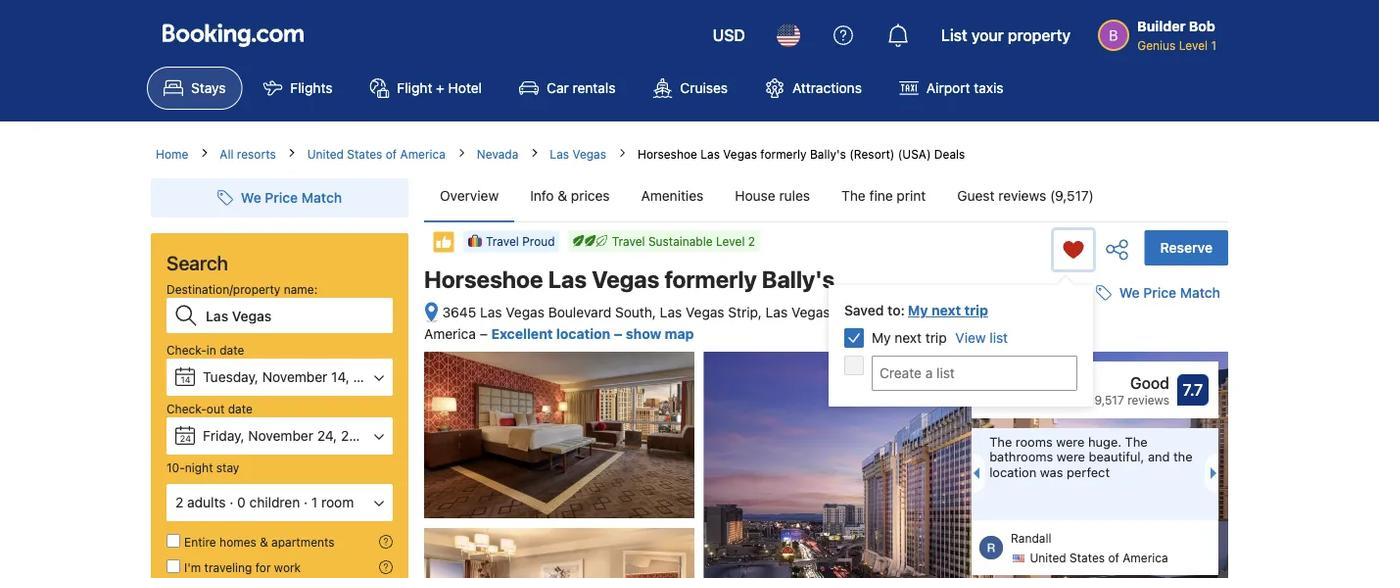 Task type: describe. For each thing, give the bounding box(es) containing it.
states inside united states of america link
[[347, 147, 383, 161]]

show
[[626, 326, 662, 342]]

9,517
[[1095, 393, 1125, 407]]

horseshoe las vegas formerly bally's
[[424, 266, 835, 293]]

– excellent location – show map
[[480, 326, 694, 342]]

list
[[990, 330, 1008, 346]]

match for we price match dropdown button inside 'search' section
[[302, 190, 342, 206]]

hotel
[[448, 80, 482, 96]]

my next trip view list
[[872, 330, 1008, 346]]

prices
[[571, 188, 610, 204]]

price for bottommost we price match dropdown button
[[1144, 285, 1177, 301]]

las right strip,
[[766, 304, 788, 320]]

print
[[897, 188, 926, 204]]

2023 for friday, november 24, 2023
[[341, 428, 374, 444]]

2 horizontal spatial states
[[1070, 551, 1105, 565]]

(resort)
[[850, 147, 895, 161]]

(9,517)
[[1050, 188, 1094, 204]]

1 vertical spatial next
[[895, 330, 922, 346]]

horseshoe for horseshoe las vegas formerly bally's (resort) (usa) deals
[[638, 147, 698, 161]]

flight + hotel
[[397, 80, 482, 96]]

2 adults · 0 children · 1 room button
[[167, 484, 393, 521]]

& inside 'search' section
[[260, 535, 268, 549]]

overview
[[440, 188, 499, 204]]

0 vertical spatial united states of america
[[307, 147, 446, 161]]

we price match for we price match dropdown button inside 'search' section
[[241, 190, 342, 206]]

of inside the 3645 las vegas boulevard south, las vegas strip, las vegas, nv 89109, united states of america
[[998, 304, 1011, 320]]

flight
[[397, 80, 433, 96]]

info & prices
[[530, 188, 610, 204]]

flights
[[290, 80, 333, 96]]

car
[[547, 80, 569, 96]]

resorts
[[237, 147, 276, 161]]

i'm traveling for work
[[184, 560, 301, 574]]

all resorts link
[[220, 145, 276, 163]]

excellent location – show map button
[[491, 326, 694, 342]]

vegas,
[[792, 304, 834, 320]]

reserve button
[[1145, 230, 1229, 266]]

homes
[[220, 535, 257, 549]]

bob
[[1189, 18, 1216, 34]]

2 horizontal spatial of
[[1109, 551, 1120, 565]]

0 vertical spatial of
[[386, 147, 397, 161]]

we for we price match dropdown button inside 'search' section
[[241, 190, 261, 206]]

1 vertical spatial united states of america
[[1030, 551, 1168, 565]]

0 vertical spatial &
[[558, 188, 567, 204]]

3645 las vegas boulevard south, las vegas strip, las vegas, nv 89109, united states of america
[[424, 304, 1011, 342]]

travel for travel proud
[[486, 234, 519, 248]]

house rules link
[[719, 170, 826, 221]]

1 vertical spatial level
[[716, 234, 745, 248]]

travel sustainable level 2
[[612, 234, 755, 248]]

vegas up map
[[686, 304, 725, 320]]

previous image
[[968, 468, 980, 479]]

beautiful,
[[1089, 449, 1145, 464]]

amenities link
[[626, 170, 719, 221]]

0
[[237, 494, 246, 510]]

click to open map view image
[[424, 302, 439, 324]]

0 horizontal spatial reviews
[[999, 188, 1047, 204]]

search section
[[143, 163, 416, 578]]

adults
[[187, 494, 226, 510]]

builder
[[1138, 18, 1186, 34]]

flight + hotel link
[[353, 67, 499, 110]]

randall
[[1011, 532, 1052, 545]]

2 horizontal spatial united
[[1030, 551, 1067, 565]]

the fine print link
[[826, 170, 942, 221]]

next image
[[1211, 468, 1223, 479]]

Where are you going? field
[[198, 298, 393, 333]]

rules
[[779, 188, 810, 204]]

bally's for horseshoe las vegas formerly bally's
[[762, 266, 835, 293]]

vegas up prices
[[573, 147, 607, 161]]

(usa)
[[898, 147, 931, 161]]

info & prices link
[[515, 170, 626, 221]]

and
[[1148, 449, 1170, 464]]

Type the name of your list and press enter to add text field
[[872, 356, 1078, 391]]

valign  initial image
[[432, 230, 456, 254]]

booking.com image
[[163, 24, 304, 47]]

america inside united states of america link
[[400, 147, 446, 161]]

name:
[[284, 282, 318, 296]]

united states of america link
[[307, 145, 446, 163]]

14,
[[331, 369, 350, 385]]

november for friday,
[[248, 428, 313, 444]]

3645
[[442, 304, 476, 320]]

airport
[[927, 80, 971, 96]]

your account menu builder bob genius level 1 element
[[1099, 9, 1225, 54]]

attractions link
[[749, 67, 879, 110]]

vegas for horseshoe las vegas formerly bally's (resort) (usa) deals
[[723, 147, 757, 161]]

the for the rooms were huge. the bathrooms were beautiful, and the location was perfect
[[990, 434, 1012, 449]]

bally's for horseshoe las vegas formerly bally's (resort) (usa) deals
[[810, 147, 846, 161]]

level inside "builder bob genius level 1"
[[1179, 38, 1208, 52]]

work
[[274, 560, 301, 574]]

children
[[249, 494, 300, 510]]

your
[[972, 26, 1004, 45]]

location inside the rooms were huge. the bathrooms were beautiful, and the location was perfect
[[990, 465, 1037, 479]]

89109,
[[861, 304, 905, 320]]

stays
[[191, 80, 226, 96]]

we price match button inside 'search' section
[[210, 180, 350, 216]]

cruises
[[680, 80, 728, 96]]

map
[[665, 326, 694, 342]]

car rentals link
[[503, 67, 632, 110]]

traveling
[[204, 560, 252, 574]]

home
[[156, 147, 188, 161]]

nv
[[838, 304, 857, 320]]

guest reviews (9,517)
[[958, 188, 1094, 204]]

list
[[942, 26, 968, 45]]

we for bottommost we price match dropdown button
[[1120, 285, 1140, 301]]

nevada
[[477, 147, 519, 161]]

south,
[[615, 304, 656, 320]]

home link
[[156, 145, 188, 163]]

states inside the 3645 las vegas boulevard south, las vegas strip, las vegas, nv 89109, united states of america
[[954, 304, 994, 320]]

match for bottommost we price match dropdown button
[[1180, 285, 1221, 301]]

2 adults · 0 children · 1 room
[[175, 494, 354, 510]]

builder bob genius level 1
[[1138, 18, 1217, 52]]

price for we price match dropdown button inside 'search' section
[[265, 190, 298, 206]]

2 were from the top
[[1057, 449, 1086, 464]]

las up amenities
[[701, 147, 720, 161]]

sustainable
[[649, 234, 713, 248]]

my next trip link
[[908, 301, 989, 320]]

2 inside "button"
[[175, 494, 184, 510]]

list your property link
[[930, 12, 1083, 59]]

property
[[1008, 26, 1071, 45]]

good 9,517 reviews
[[1095, 374, 1170, 407]]

stay
[[216, 461, 239, 474]]

we price match for bottommost we price match dropdown button
[[1120, 285, 1221, 301]]

the for the fine print
[[842, 188, 866, 204]]

check- for out
[[167, 402, 207, 415]]



Task type: vqa. For each thing, say whether or not it's contained in the screenshot.
topmost Comfort
no



Task type: locate. For each thing, give the bounding box(es) containing it.
check-in date
[[167, 343, 244, 357]]

reviews inside good 9,517 reviews
[[1128, 393, 1170, 407]]

nevada link
[[477, 145, 519, 163]]

1 horizontal spatial location
[[990, 465, 1037, 479]]

1 vertical spatial we
[[1120, 285, 1140, 301]]

· left 0
[[230, 494, 233, 510]]

travel proud
[[486, 234, 555, 248]]

we price match inside 'search' section
[[241, 190, 342, 206]]

list your property
[[942, 26, 1071, 45]]

1 inside "button"
[[311, 494, 318, 510]]

1 horizontal spatial my
[[908, 302, 928, 318]]

we price match button down "reserve" button
[[1088, 275, 1229, 311]]

+
[[436, 80, 445, 96]]

united up my next trip view list
[[909, 304, 950, 320]]

1 vertical spatial my
[[872, 330, 891, 346]]

2 travel from the left
[[486, 234, 519, 248]]

1 horizontal spatial travel
[[612, 234, 645, 248]]

search
[[167, 251, 228, 274]]

1 vertical spatial united
[[909, 304, 950, 320]]

price
[[265, 190, 298, 206], [1144, 285, 1177, 301]]

1 horizontal spatial horseshoe
[[638, 147, 698, 161]]

1 horizontal spatial 1
[[1211, 38, 1217, 52]]

horseshoe
[[638, 147, 698, 161], [424, 266, 543, 293]]

price down "reserve" button
[[1144, 285, 1177, 301]]

1 horizontal spatial –
[[614, 326, 623, 342]]

1 horizontal spatial united states of america
[[1030, 551, 1168, 565]]

0 horizontal spatial of
[[386, 147, 397, 161]]

bathrooms
[[990, 449, 1054, 464]]

– left excellent
[[480, 326, 488, 342]]

we price match down "reserve" button
[[1120, 285, 1221, 301]]

all resorts
[[220, 147, 276, 161]]

car rentals
[[547, 80, 616, 96]]

tuesday, november 14, 2023
[[203, 369, 387, 385]]

were left huge.
[[1057, 434, 1085, 449]]

november left 14,
[[262, 369, 328, 385]]

all
[[220, 147, 234, 161]]

0 vertical spatial date
[[220, 343, 244, 357]]

view
[[956, 330, 986, 346]]

my down 89109,
[[872, 330, 891, 346]]

0 vertical spatial 2023
[[353, 369, 387, 385]]

united down randall
[[1030, 551, 1067, 565]]

excellent
[[491, 326, 553, 342]]

14
[[181, 374, 191, 385]]

we down all resorts link
[[241, 190, 261, 206]]

airport taxis link
[[883, 67, 1021, 110]]

vegas for 3645 las vegas boulevard south, las vegas strip, las vegas, nv 89109, united states of america
[[506, 304, 545, 320]]

1 vertical spatial &
[[260, 535, 268, 549]]

attractions
[[793, 80, 862, 96]]

were up perfect
[[1057, 449, 1086, 464]]

0 horizontal spatial price
[[265, 190, 298, 206]]

of
[[386, 147, 397, 161], [998, 304, 1011, 320], [1109, 551, 1120, 565]]

las
[[550, 147, 569, 161], [701, 147, 720, 161], [548, 266, 587, 293], [480, 304, 502, 320], [660, 304, 682, 320], [766, 304, 788, 320]]

check- for in
[[167, 343, 207, 357]]

2 check- from the top
[[167, 402, 207, 415]]

0 horizontal spatial travel
[[486, 234, 519, 248]]

0 vertical spatial 2
[[748, 234, 755, 248]]

0 vertical spatial we
[[241, 190, 261, 206]]

0 horizontal spatial we price match button
[[210, 180, 350, 216]]

taxis
[[974, 80, 1004, 96]]

2 vertical spatial america
[[1123, 551, 1168, 565]]

1 vertical spatial of
[[998, 304, 1011, 320]]

las up map
[[660, 304, 682, 320]]

deals
[[935, 147, 965, 161]]

date right out
[[228, 402, 253, 415]]

room
[[321, 494, 354, 510]]

tuesday,
[[203, 369, 259, 385]]

0 horizontal spatial horseshoe
[[424, 266, 543, 293]]

united inside the 3645 las vegas boulevard south, las vegas strip, las vegas, nv 89109, united states of america
[[909, 304, 950, 320]]

fine
[[870, 188, 893, 204]]

1 down bob
[[1211, 38, 1217, 52]]

match down united states of america link on the left of the page
[[302, 190, 342, 206]]

bally's
[[810, 147, 846, 161], [762, 266, 835, 293]]

bally's up the vegas,
[[762, 266, 835, 293]]

1 horizontal spatial we price match
[[1120, 285, 1221, 301]]

1 horizontal spatial we price match button
[[1088, 275, 1229, 311]]

trip up view list link
[[965, 302, 989, 318]]

match down "reserve" button
[[1180, 285, 1221, 301]]

1 vertical spatial november
[[248, 428, 313, 444]]

states down flight + hotel link
[[347, 147, 383, 161]]

united states of america down randall
[[1030, 551, 1168, 565]]

huge.
[[1089, 434, 1122, 449]]

of up list
[[998, 304, 1011, 320]]

next
[[932, 302, 961, 318], [895, 330, 922, 346]]

0 horizontal spatial we
[[241, 190, 261, 206]]

0 horizontal spatial next
[[895, 330, 922, 346]]

2 horizontal spatial the
[[1125, 434, 1148, 449]]

0 vertical spatial match
[[302, 190, 342, 206]]

2 left adults
[[175, 494, 184, 510]]

2023 for tuesday, november 14, 2023
[[353, 369, 387, 385]]

date for check-out date
[[228, 402, 253, 415]]

1 horizontal spatial match
[[1180, 285, 1221, 301]]

0 horizontal spatial formerly
[[665, 266, 757, 293]]

of down flight + hotel link
[[386, 147, 397, 161]]

of down perfect
[[1109, 551, 1120, 565]]

next down saved to: my next trip
[[895, 330, 922, 346]]

1 horizontal spatial &
[[558, 188, 567, 204]]

2 – from the left
[[614, 326, 623, 342]]

november left 24,
[[248, 428, 313, 444]]

were
[[1057, 434, 1085, 449], [1057, 449, 1086, 464]]

horseshoe las vegas formerly bally's (resort) (usa) deals
[[638, 147, 965, 161]]

horseshoe up "3645" at the bottom left of page
[[424, 266, 543, 293]]

1 horizontal spatial ·
[[304, 494, 308, 510]]

& up for
[[260, 535, 268, 549]]

0 horizontal spatial 2
[[175, 494, 184, 510]]

2023 right 24,
[[341, 428, 374, 444]]

2 · from the left
[[304, 494, 308, 510]]

0 horizontal spatial united
[[307, 147, 344, 161]]

we price match button down resorts
[[210, 180, 350, 216]]

formerly for horseshoe las vegas formerly bally's (resort) (usa) deals
[[761, 147, 807, 161]]

destination/property name:
[[167, 282, 318, 296]]

1 inside "builder bob genius level 1"
[[1211, 38, 1217, 52]]

location down bathrooms
[[990, 465, 1037, 479]]

destination/property
[[167, 282, 281, 296]]

0 vertical spatial reviews
[[999, 188, 1047, 204]]

my right to:
[[908, 302, 928, 318]]

las vegas link
[[550, 145, 607, 163]]

rooms
[[1016, 434, 1053, 449]]

2 vertical spatial united
[[1030, 551, 1067, 565]]

0 vertical spatial states
[[347, 147, 383, 161]]

formerly up the 3645 las vegas boulevard south, las vegas strip, las vegas, nv 89109, united states of america
[[665, 266, 757, 293]]

formerly for horseshoe las vegas formerly bally's
[[665, 266, 757, 293]]

0 horizontal spatial my
[[872, 330, 891, 346]]

0 vertical spatial next
[[932, 302, 961, 318]]

0 horizontal spatial &
[[260, 535, 268, 549]]

1 vertical spatial america
[[424, 326, 476, 342]]

1 travel from the left
[[612, 234, 645, 248]]

1 horizontal spatial the
[[990, 434, 1012, 449]]

· right children
[[304, 494, 308, 510]]

saved
[[845, 302, 884, 318]]

0 horizontal spatial match
[[302, 190, 342, 206]]

match
[[302, 190, 342, 206], [1180, 285, 1221, 301]]

check- down 14
[[167, 402, 207, 415]]

1 vertical spatial formerly
[[665, 266, 757, 293]]

1 – from the left
[[480, 326, 488, 342]]

friday,
[[203, 428, 245, 444]]

1 vertical spatial we price match button
[[1088, 275, 1229, 311]]

in
[[207, 343, 216, 357]]

– left the show
[[614, 326, 623, 342]]

level
[[1179, 38, 1208, 52], [716, 234, 745, 248]]

proud
[[522, 234, 555, 248]]

the
[[1174, 449, 1193, 464]]

guest
[[958, 188, 995, 204]]

house rules
[[735, 188, 810, 204]]

0 vertical spatial we price match
[[241, 190, 342, 206]]

0 vertical spatial we price match button
[[210, 180, 350, 216]]

strip,
[[728, 304, 762, 320]]

1 vertical spatial check-
[[167, 402, 207, 415]]

0 vertical spatial check-
[[167, 343, 207, 357]]

2023
[[353, 369, 387, 385], [341, 428, 374, 444]]

price down resorts
[[265, 190, 298, 206]]

the
[[842, 188, 866, 204], [990, 434, 1012, 449], [1125, 434, 1148, 449]]

1 horizontal spatial price
[[1144, 285, 1177, 301]]

1 were from the top
[[1057, 434, 1085, 449]]

1 horizontal spatial 2
[[748, 234, 755, 248]]

2 down house
[[748, 234, 755, 248]]

1 vertical spatial 2023
[[341, 428, 374, 444]]

travel up horseshoe las vegas formerly bally's
[[612, 234, 645, 248]]

1 vertical spatial 2
[[175, 494, 184, 510]]

bally's left the (resort)
[[810, 147, 846, 161]]

vegas up south,
[[592, 266, 660, 293]]

1 vertical spatial 1
[[311, 494, 318, 510]]

overview link
[[424, 170, 515, 221]]

check- up 14
[[167, 343, 207, 357]]

trip down 'my next trip' link
[[926, 330, 947, 346]]

formerly
[[761, 147, 807, 161], [665, 266, 757, 293]]

horseshoe up amenities
[[638, 147, 698, 161]]

1 left room
[[311, 494, 318, 510]]

& right info
[[558, 188, 567, 204]]

date for check-in date
[[220, 343, 244, 357]]

reserve
[[1161, 240, 1213, 256]]

check-out date
[[167, 402, 253, 415]]

the inside the fine print link
[[842, 188, 866, 204]]

2 vertical spatial states
[[1070, 551, 1105, 565]]

1 horizontal spatial united
[[909, 304, 950, 320]]

date right in
[[220, 343, 244, 357]]

check-
[[167, 343, 207, 357], [167, 402, 207, 415]]

0 horizontal spatial united states of america
[[307, 147, 446, 161]]

guest reviews (9,517) link
[[942, 170, 1110, 221]]

was
[[1040, 465, 1064, 479]]

1 horizontal spatial next
[[932, 302, 961, 318]]

vegas up excellent
[[506, 304, 545, 320]]

las up boulevard
[[548, 266, 587, 293]]

0 horizontal spatial level
[[716, 234, 745, 248]]

states up "view"
[[954, 304, 994, 320]]

genius
[[1138, 38, 1176, 52]]

0 horizontal spatial we price match
[[241, 190, 342, 206]]

united
[[307, 147, 344, 161], [909, 304, 950, 320], [1030, 551, 1067, 565]]

level down bob
[[1179, 38, 1208, 52]]

date
[[220, 343, 244, 357], [228, 402, 253, 415]]

we price match
[[241, 190, 342, 206], [1120, 285, 1221, 301]]

1 · from the left
[[230, 494, 233, 510]]

0 horizontal spatial –
[[480, 326, 488, 342]]

24,
[[317, 428, 337, 444]]

for
[[255, 560, 271, 574]]

next up my next trip view list
[[932, 302, 961, 318]]

0 horizontal spatial states
[[347, 147, 383, 161]]

we up good
[[1120, 285, 1140, 301]]

united down flights
[[307, 147, 344, 161]]

0 vertical spatial 1
[[1211, 38, 1217, 52]]

rentals
[[573, 80, 616, 96]]

1 vertical spatial trip
[[926, 330, 947, 346]]

cruises link
[[636, 67, 745, 110]]

vegas
[[573, 147, 607, 161], [723, 147, 757, 161], [592, 266, 660, 293], [506, 304, 545, 320], [686, 304, 725, 320]]

match inside 'search' section
[[302, 190, 342, 206]]

scored 7.7 element
[[1178, 374, 1209, 406]]

if you select this option, we'll show you popular business travel features like breakfast, wifi and free parking. image
[[379, 560, 393, 574]]

0 vertical spatial location
[[556, 326, 611, 342]]

1 vertical spatial location
[[990, 465, 1037, 479]]

1 vertical spatial bally's
[[762, 266, 835, 293]]

the rooms were huge. the bathrooms were beautiful, and the location was perfect
[[990, 434, 1193, 479]]

0 horizontal spatial ·
[[230, 494, 233, 510]]

entire homes & apartments
[[184, 535, 335, 549]]

level right sustainable
[[716, 234, 745, 248]]

las vegas
[[550, 147, 607, 161]]

vegas for horseshoe las vegas formerly bally's
[[592, 266, 660, 293]]

reviews down good
[[1128, 393, 1170, 407]]

1 vertical spatial horseshoe
[[424, 266, 543, 293]]

1 horizontal spatial of
[[998, 304, 1011, 320]]

vegas up house
[[723, 147, 757, 161]]

night
[[185, 461, 213, 474]]

the up bathrooms
[[990, 434, 1012, 449]]

las up "info & prices"
[[550, 147, 569, 161]]

las right "3645" at the bottom left of page
[[480, 304, 502, 320]]

we price match down resorts
[[241, 190, 342, 206]]

1 horizontal spatial formerly
[[761, 147, 807, 161]]

0 vertical spatial november
[[262, 369, 328, 385]]

0 vertical spatial united
[[307, 147, 344, 161]]

0 horizontal spatial trip
[[926, 330, 947, 346]]

reviews right guest
[[999, 188, 1047, 204]]

out
[[207, 402, 225, 415]]

1 horizontal spatial we
[[1120, 285, 1140, 301]]

price inside 'search' section
[[265, 190, 298, 206]]

1 vertical spatial we price match
[[1120, 285, 1221, 301]]

1 vertical spatial states
[[954, 304, 994, 320]]

1 horizontal spatial trip
[[965, 302, 989, 318]]

flights link
[[246, 67, 349, 110]]

united states of america
[[307, 147, 446, 161], [1030, 551, 1168, 565]]

0 horizontal spatial location
[[556, 326, 611, 342]]

good
[[1131, 374, 1170, 393]]

1 vertical spatial date
[[228, 402, 253, 415]]

america inside the 3645 las vegas boulevard south, las vegas strip, las vegas, nv 89109, united states of america
[[424, 326, 476, 342]]

0 vertical spatial my
[[908, 302, 928, 318]]

0 vertical spatial bally's
[[810, 147, 846, 161]]

horseshoe for horseshoe las vegas formerly bally's
[[424, 266, 543, 293]]

0 horizontal spatial 1
[[311, 494, 318, 510]]

2
[[748, 234, 755, 248], [175, 494, 184, 510]]

location down boulevard
[[556, 326, 611, 342]]

november for tuesday,
[[262, 369, 328, 385]]

states down perfect
[[1070, 551, 1105, 565]]

travel for travel sustainable level 2
[[612, 234, 645, 248]]

1 check- from the top
[[167, 343, 207, 357]]

we'll show you stays where you can have the entire place to yourself image
[[379, 535, 393, 549], [379, 535, 393, 549]]

0 vertical spatial formerly
[[761, 147, 807, 161]]

usd
[[713, 26, 746, 45]]

the left fine
[[842, 188, 866, 204]]

travel left proud
[[486, 234, 519, 248]]

the up beautiful,
[[1125, 434, 1148, 449]]

0 vertical spatial america
[[400, 147, 446, 161]]

0 vertical spatial price
[[265, 190, 298, 206]]

airport taxis
[[927, 80, 1004, 96]]

america
[[400, 147, 446, 161], [424, 326, 476, 342], [1123, 551, 1168, 565]]

rated good element
[[982, 371, 1170, 395]]

we inside 'search' section
[[241, 190, 261, 206]]

2 vertical spatial of
[[1109, 551, 1120, 565]]

0 vertical spatial horseshoe
[[638, 147, 698, 161]]

1 vertical spatial match
[[1180, 285, 1221, 301]]

formerly up house rules
[[761, 147, 807, 161]]

united states of america down flight
[[307, 147, 446, 161]]

if you select this option, we'll show you popular business travel features like breakfast, wifi and free parking. image
[[379, 560, 393, 574]]

saved to: my next trip
[[845, 302, 989, 318]]

2023 right 14,
[[353, 369, 387, 385]]

to:
[[888, 302, 905, 318]]

travel
[[612, 234, 645, 248], [486, 234, 519, 248]]

1 horizontal spatial level
[[1179, 38, 1208, 52]]

apartments
[[272, 535, 335, 549]]



